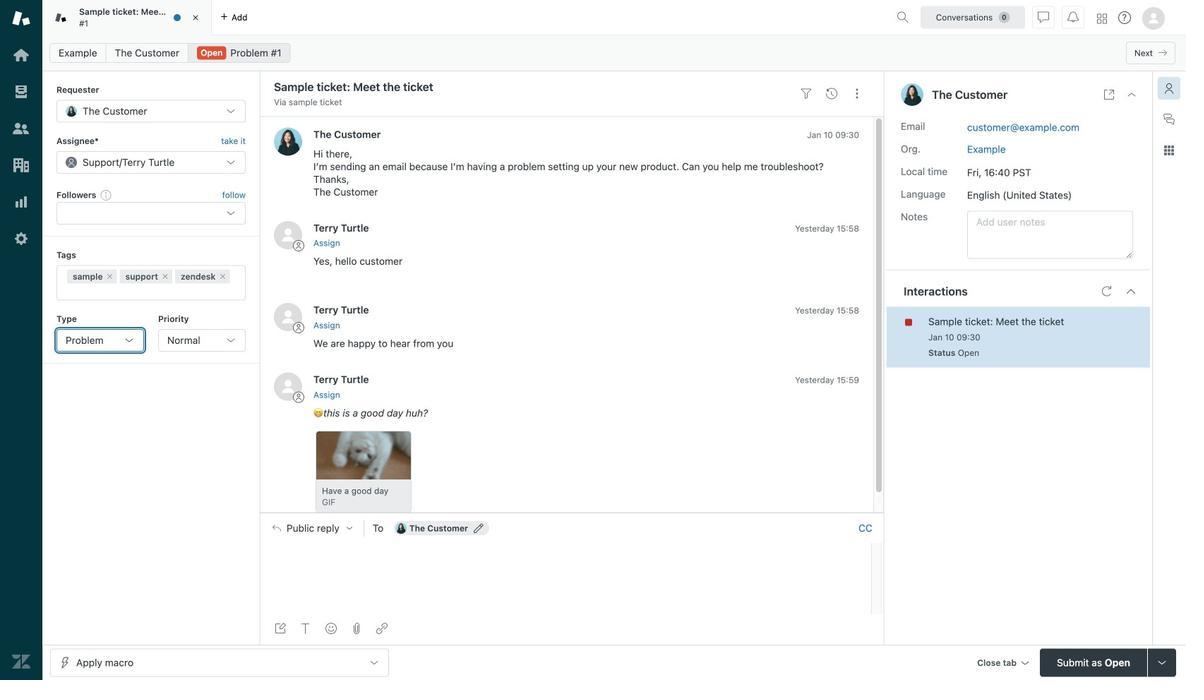 Task type: locate. For each thing, give the bounding box(es) containing it.
reporting image
[[12, 193, 30, 211]]

edit user image
[[474, 523, 484, 533]]

1 vertical spatial jan 10 09:30 text field
[[929, 332, 981, 342]]

format text image
[[300, 623, 311, 634]]

0 vertical spatial yesterday 15:58 text field
[[795, 223, 860, 233]]

get help image
[[1119, 11, 1132, 24]]

1 vertical spatial yesterday 15:58 text field
[[795, 306, 860, 316]]

0 vertical spatial jan 10 09:30 text field
[[808, 130, 860, 140]]

1 yesterday 15:58 text field from the top
[[795, 223, 860, 233]]

get started image
[[12, 46, 30, 64]]

displays possible ticket submission types image
[[1157, 657, 1168, 669]]

views image
[[12, 83, 30, 101]]

1 remove image from the left
[[161, 272, 170, 281]]

2 yesterday 15:58 text field from the top
[[795, 306, 860, 316]]

tab
[[42, 0, 212, 35]]

insert emojis image
[[326, 623, 337, 634]]

have a good day.gif image
[[316, 431, 413, 479]]

admin image
[[12, 230, 30, 248]]

0 horizontal spatial remove image
[[161, 272, 170, 281]]

customer@example.com image
[[395, 523, 407, 534]]

draft mode image
[[275, 623, 286, 634]]

remove image
[[161, 272, 170, 281], [219, 272, 227, 281]]

add attachment image
[[351, 623, 362, 634]]

zendesk support image
[[12, 9, 30, 28]]

Jan 10 09:30 text field
[[808, 130, 860, 140], [929, 332, 981, 342]]

Subject field
[[271, 78, 791, 95]]

notifications image
[[1068, 12, 1079, 23]]

main element
[[0, 0, 42, 680]]

1 horizontal spatial remove image
[[219, 272, 227, 281]]

add link (cmd k) image
[[376, 623, 388, 634]]

yesterday 15:58 text field for third avatar from the bottom
[[795, 223, 860, 233]]

0 horizontal spatial jan 10 09:30 text field
[[808, 130, 860, 140]]

Yesterday 15:58 text field
[[795, 223, 860, 233], [795, 306, 860, 316]]

view more details image
[[1104, 89, 1115, 100]]

jan 10 09:30 text field inside conversationlabel log
[[808, 130, 860, 140]]

avatar image
[[274, 127, 302, 156], [274, 221, 302, 249], [274, 303, 302, 331], [274, 373, 302, 401]]

yesterday 15:58 text field for third avatar
[[795, 306, 860, 316]]

user image
[[901, 83, 924, 106]]

2 remove image from the left
[[219, 272, 227, 281]]

2 avatar image from the top
[[274, 221, 302, 249]]



Task type: describe. For each thing, give the bounding box(es) containing it.
1 avatar image from the top
[[274, 127, 302, 156]]

zendesk image
[[12, 653, 30, 671]]

secondary element
[[42, 39, 1187, 67]]

info on adding followers image
[[101, 189, 112, 201]]

customer context image
[[1164, 83, 1175, 94]]

Add user notes text field
[[968, 211, 1134, 259]]

hide composer image
[[566, 507, 578, 518]]

4 avatar image from the top
[[274, 373, 302, 401]]

filter image
[[801, 88, 812, 99]]

1 horizontal spatial jan 10 09:30 text field
[[929, 332, 981, 342]]

events image
[[826, 88, 838, 99]]

organizations image
[[12, 156, 30, 174]]

apps image
[[1164, 145, 1175, 156]]

customers image
[[12, 119, 30, 138]]

zendesk products image
[[1098, 14, 1108, 24]]

button displays agent's chat status as invisible. image
[[1038, 12, 1050, 23]]

close image
[[189, 11, 203, 25]]

Yesterday 15:59 text field
[[795, 375, 860, 385]]

3 avatar image from the top
[[274, 303, 302, 331]]

tabs tab list
[[42, 0, 891, 35]]

conversationlabel log
[[260, 116, 884, 532]]

close image
[[1127, 89, 1138, 100]]

remove image
[[106, 272, 114, 281]]



Task type: vqa. For each thing, say whether or not it's contained in the screenshot.
Avatar for second yesterday 15:58 text field
yes



